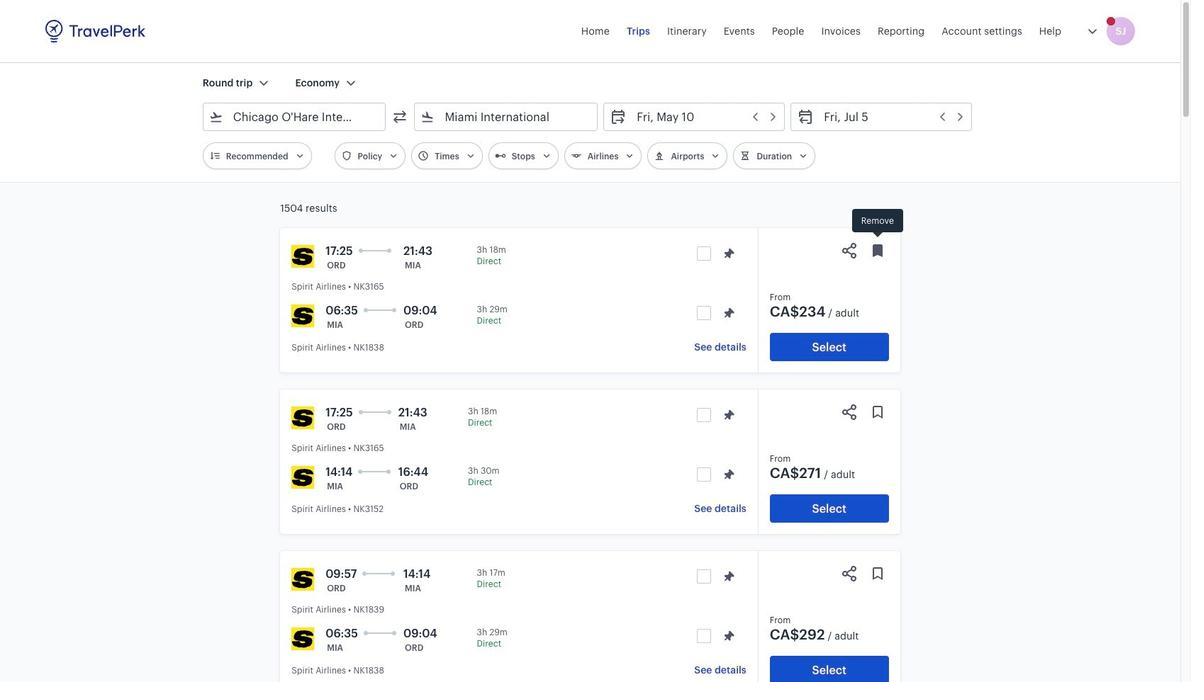 Task type: vqa. For each thing, say whether or not it's contained in the screenshot.
Return text field
no



Task type: locate. For each thing, give the bounding box(es) containing it.
1 spirit airlines image from the top
[[292, 305, 314, 328]]

2 spirit airlines image from the top
[[292, 569, 314, 591]]

spirit airlines image
[[292, 245, 314, 268], [292, 569, 314, 591]]

3 spirit airlines image from the top
[[292, 467, 314, 489]]

0 vertical spatial spirit airlines image
[[292, 245, 314, 268]]

1 vertical spatial spirit airlines image
[[292, 569, 314, 591]]

2 spirit airlines image from the top
[[292, 407, 314, 430]]

From search field
[[223, 106, 367, 128]]

tooltip
[[852, 209, 903, 240]]

spirit airlines image
[[292, 305, 314, 328], [292, 407, 314, 430], [292, 467, 314, 489], [292, 628, 314, 651]]

1 spirit airlines image from the top
[[292, 245, 314, 268]]



Task type: describe. For each thing, give the bounding box(es) containing it.
spirit airlines image for 4th spirit airlines icon from the top
[[292, 569, 314, 591]]

Return field
[[814, 106, 966, 128]]

4 spirit airlines image from the top
[[292, 628, 314, 651]]

spirit airlines image for first spirit airlines icon
[[292, 245, 314, 268]]

Depart field
[[627, 106, 779, 128]]

To search field
[[435, 106, 579, 128]]



